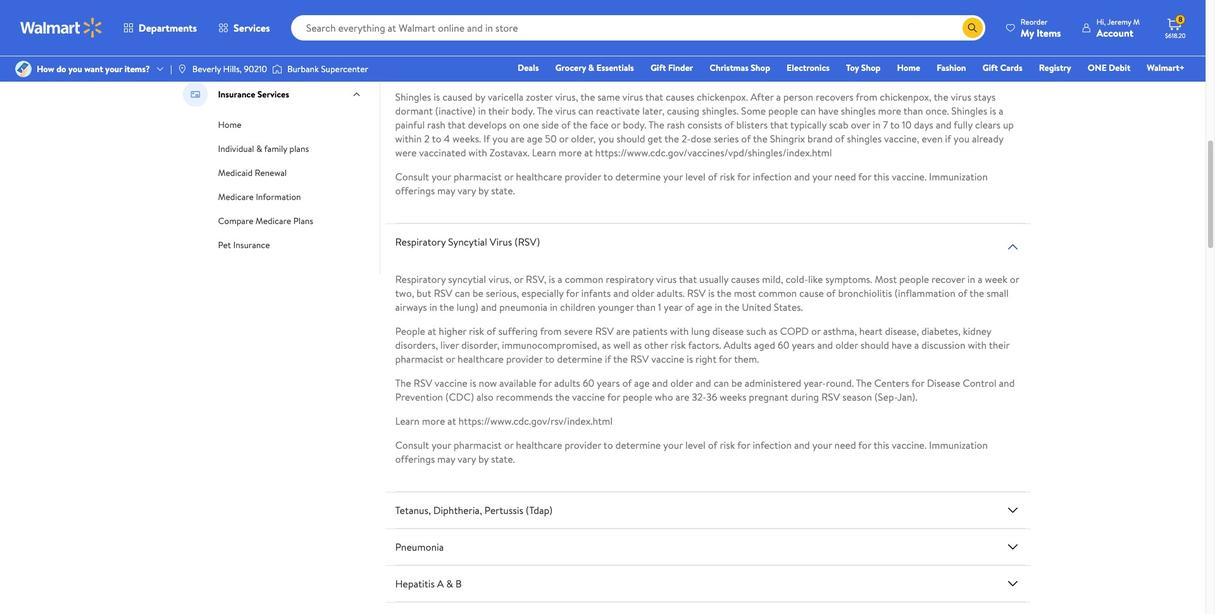 Task type: describe. For each thing, give the bounding box(es) containing it.
rsv right the during
[[822, 390, 841, 404]]

causing
[[667, 104, 700, 118]]

1 vaccine. from the top
[[892, 170, 927, 184]]

hepatitis a & b
[[396, 577, 462, 591]]

the left 'lung)'
[[440, 300, 455, 314]]

find a clinic
[[218, 24, 265, 37]]

the left causing
[[649, 118, 665, 132]]

1 vertical spatial home
[[218, 118, 242, 131]]

0 vertical spatial home link
[[892, 61, 927, 75]]

and right the infants
[[614, 286, 630, 300]]

if
[[484, 132, 490, 146]]

of right cause
[[827, 286, 836, 300]]

https://www.cdc.gov/vaccines/vpd/shingles/index.html
[[596, 146, 833, 160]]

of right brand
[[836, 132, 845, 146]]

2 vertical spatial more
[[422, 414, 445, 428]]

1 horizontal spatial body.
[[623, 118, 647, 132]]

like
[[809, 272, 824, 286]]

36
[[707, 390, 718, 404]]

your right want
[[105, 63, 122, 75]]

toy
[[847, 61, 860, 74]]

a inside people at higher risk of suffering from severe rsv are patients with lung disease such as copd or asthma, heart disease, diabetes, kidney disorders, liver disorder, immunocompromised, as well as other risk factors. adults aged 60 years and older should have a discussion with their pharmacist or healthcare provider to determine if the rsv vaccine is right for them.
[[915, 338, 920, 352]]

centers
[[875, 376, 910, 390]]

of left blisters
[[725, 118, 734, 132]]

your down who
[[664, 438, 683, 452]]

that inside 'respiratory syncytial virus, or rsv, is a common respiratory virus that usually causes mild, cold-like symptoms. most people recover in a week or two, but rsv can be serious, especially for infants and older adults. rsv is the most common cause of bronchiolitis (inflammation of the small airways in the lung) and pneumonia in children younger than 1 year of age in the united states.'
[[679, 272, 697, 286]]

(inactive)
[[435, 104, 476, 118]]

asthma,
[[824, 324, 858, 338]]

in left "7"
[[873, 118, 881, 132]]

a right find
[[237, 24, 241, 37]]

1 horizontal spatial &
[[447, 577, 453, 591]]

a right after
[[777, 90, 781, 104]]

risk right higher
[[469, 324, 485, 338]]

vaccinated
[[419, 146, 466, 160]]

your down 2-
[[664, 170, 683, 184]]

0 vertical spatial more
[[879, 104, 902, 118]]

than inside shingles is caused by varicella zoster virus, the same virus that causes chickenpox. after a person recovers from chickenpox, the virus stays dormant (inactive) in their body. the virus can reactivate later, causing shingles. some people can have shingles more than once. shingles is a painful rash that develops on one side of the face or body. the rash consists of blisters that typically scab over in 7 to 10 days and fully clears up within 2 to 4 weeks. if you are age 50 or older, you should get the 2-dose series of the shingrix brand of shingles vaccine, even if you already were vaccinated with zostavax. learn more at https://www.cdc.gov/vaccines/vpd/shingles/index.html
[[904, 104, 924, 118]]

shingrix
[[771, 132, 806, 146]]

you right if
[[493, 132, 509, 146]]

that right blisters
[[771, 118, 789, 132]]

1 level from the top
[[686, 170, 706, 184]]

cold-
[[786, 272, 809, 286]]

or down higher
[[446, 352, 455, 366]]

0 vertical spatial home
[[898, 61, 921, 74]]

$618.20
[[1166, 31, 1187, 40]]

risk down weeks
[[720, 438, 736, 452]]

already
[[973, 132, 1004, 146]]

on
[[509, 118, 521, 132]]

how
[[37, 63, 54, 75]]

one debit link
[[1083, 61, 1137, 75]]

0 vertical spatial determine
[[616, 170, 661, 184]]

series
[[714, 132, 739, 146]]

or left rsv,
[[514, 272, 524, 286]]

people inside shingles is caused by varicella zoster virus, the same virus that causes chickenpox. after a person recovers from chickenpox, the virus stays dormant (inactive) in their body. the virus can reactivate later, causing shingles. some people can have shingles more than once. shingles is a painful rash that develops on one side of the face or body. the rash consists of blisters that typically scab over in 7 to 10 days and fully clears up within 2 to 4 weeks. if you are age 50 or older, you should get the 2-dose series of the shingrix brand of shingles vaccine, even if you already were vaccinated with zostavax. learn more at https://www.cdc.gov/vaccines/vpd/shingles/index.html
[[769, 104, 799, 118]]

and down the during
[[795, 438, 811, 452]]

shingles right once.
[[952, 104, 988, 118]]

medicare inside "link"
[[256, 215, 291, 227]]

have inside people at higher risk of suffering from severe rsv are patients with lung disease such as copd or asthma, heart disease, diabetes, kidney disorders, liver disorder, immunocompromised, as well as other risk factors. adults aged 60 years and older should have a discussion with their pharmacist or healthcare provider to determine if the rsv vaccine is right for them.
[[892, 338, 912, 352]]

1 consult your pharmacist or healthcare provider to determine your level of risk for infection and your need for this vaccine. immunization offerings may vary by state. from the top
[[396, 170, 989, 198]]

can left same
[[579, 104, 594, 118]]

individual & family plans
[[218, 142, 309, 155]]

family
[[264, 142, 288, 155]]

rsv right but
[[434, 286, 453, 300]]

for inside people at higher risk of suffering from severe rsv are patients with lung disease such as copd or asthma, heart disease, diabetes, kidney disorders, liver disorder, immunocompromised, as well as other risk factors. adults aged 60 years and older should have a discussion with their pharmacist or healthcare provider to determine if the rsv vaccine is right for them.
[[719, 352, 732, 366]]

the down disorders,
[[396, 376, 411, 390]]

states.
[[774, 300, 804, 314]]

your down the during
[[813, 438, 833, 452]]

2 vertical spatial healthcare
[[516, 438, 563, 452]]

round.
[[827, 376, 854, 390]]

1 need from the top
[[835, 170, 857, 184]]

liver
[[441, 338, 459, 352]]

rsv down patients
[[631, 352, 649, 366]]

people at higher risk of suffering from severe rsv are patients with lung disease such as copd or asthma, heart disease, diabetes, kidney disorders, liver disorder, immunocompromised, as well as other risk factors. adults aged 60 years and older should have a discussion with their pharmacist or healthcare provider to determine if the rsv vaccine is right for them.
[[396, 324, 1010, 366]]

respiratory syncytial virus, or rsv, is a common respiratory virus that usually causes mild, cold-like symptoms. most people recover in a week or two, but rsv can be serious, especially for infants and older adults. rsv is the most common cause of bronchiolitis (inflammation of the small airways in the lung) and pneumonia in children younger than 1 year of age in the united states.
[[396, 272, 1020, 314]]

that down caused
[[448, 118, 466, 132]]

virus inside 'respiratory syncytial virus, or rsv, is a common respiratory virus that usually causes mild, cold-like symptoms. most people recover in a week or two, but rsv can be serious, especially for infants and older adults. rsv is the most common cause of bronchiolitis (inflammation of the small airways in the lung) and pneumonia in children younger than 1 year of age in the united states.'
[[657, 272, 677, 286]]

that left causing
[[646, 90, 664, 104]]

shingles for shingles
[[396, 53, 432, 67]]

for left disease
[[912, 376, 925, 390]]

pet
[[218, 239, 231, 251]]

1 horizontal spatial as
[[633, 338, 642, 352]]

serious,
[[486, 286, 519, 300]]

for down over
[[859, 170, 872, 184]]

2 need from the top
[[835, 438, 857, 452]]

departments
[[139, 21, 197, 35]]

of down the 36
[[709, 438, 718, 452]]

0 vertical spatial shingles
[[842, 104, 876, 118]]

respiratory syncytial virus (rsv)
[[396, 235, 540, 249]]

and down other
[[653, 376, 668, 390]]

get
[[648, 132, 663, 146]]

information
[[256, 191, 301, 203]]

pneumonia image
[[1006, 540, 1021, 555]]

recover
[[932, 272, 966, 286]]

a right stays
[[999, 104, 1004, 118]]

shingles image
[[1006, 57, 1021, 72]]

|
[[170, 63, 172, 75]]

for down the "season"
[[859, 438, 872, 452]]

from inside shingles is caused by varicella zoster virus, the same virus that causes chickenpox. after a person recovers from chickenpox, the virus stays dormant (inactive) in their body. the virus can reactivate later, causing shingles. some people can have shingles more than once. shingles is a painful rash that develops on one side of the face or body. the rash consists of blisters that typically scab over in 7 to 10 days and fully clears up within 2 to 4 weeks. if you are age 50 or older, you should get the 2-dose series of the shingrix brand of shingles vaccine, even if you already were vaccinated with zostavax. learn more at https://www.cdc.gov/vaccines/vpd/shingles/index.html
[[856, 90, 878, 104]]

for left adults
[[539, 376, 552, 390]]

weeks
[[720, 390, 747, 404]]

electronics link
[[782, 61, 836, 75]]

the inside the rsv vaccine is now available for adults 60 years of age and older and can be administered year-round. the centers for disease control and prevention (cdc) also recommends the vaccine for people who are 32-36 weeks pregnant during rsv season (sep-jan).
[[556, 390, 570, 404]]

in left children
[[550, 300, 558, 314]]

learn more at https://www.cdc.gov/rsv/index.html
[[396, 414, 613, 428]]

who
[[655, 390, 674, 404]]

is right rsv,
[[549, 272, 556, 286]]

2 infection from the top
[[753, 438, 792, 452]]

you left already
[[954, 132, 970, 146]]

gift cards link
[[978, 61, 1029, 75]]

patients
[[633, 324, 668, 338]]

b
[[456, 577, 462, 591]]

or down zostavax.
[[505, 170, 514, 184]]

pay
[[218, 48, 232, 61]]

is left most
[[709, 286, 715, 300]]

debit
[[1110, 61, 1131, 74]]

the left face
[[573, 118, 588, 132]]

kidney
[[964, 324, 992, 338]]

causes inside shingles is caused by varicella zoster virus, the same virus that causes chickenpox. after a person recovers from chickenpox, the virus stays dormant (inactive) in their body. the virus can reactivate later, causing shingles. some people can have shingles more than once. shingles is a painful rash that develops on one side of the face or body. the rash consists of blisters that typically scab over in 7 to 10 days and fully clears up within 2 to 4 weeks. if you are age 50 or older, you should get the 2-dose series of the shingrix brand of shingles vaccine, even if you already were vaccinated with zostavax. learn more at https://www.cdc.gov/vaccines/vpd/shingles/index.html
[[666, 90, 695, 104]]

2 vertical spatial pharmacist
[[454, 438, 502, 452]]

compare medicare plans link
[[218, 213, 313, 227]]

is left up
[[991, 104, 997, 118]]

and inside shingles is caused by varicella zoster virus, the same virus that causes chickenpox. after a person recovers from chickenpox, the virus stays dormant (inactive) in their body. the virus can reactivate later, causing shingles. some people can have shingles more than once. shingles is a painful rash that develops on one side of the face or body. the rash consists of blisters that typically scab over in 7 to 10 days and fully clears up within 2 to 4 weeks. if you are age 50 or older, you should get the 2-dose series of the shingrix brand of shingles vaccine, even if you already were vaccinated with zostavax. learn more at https://www.cdc.gov/vaccines/vpd/shingles/index.html
[[936, 118, 952, 132]]

virus left stays
[[952, 90, 972, 104]]

disease
[[928, 376, 961, 390]]

older,
[[571, 132, 596, 146]]

week
[[986, 272, 1008, 286]]

years inside the rsv vaccine is now available for adults 60 years of age and older and can be administered year-round. the centers for disease control and prevention (cdc) also recommends the vaccine for people who are 32-36 weeks pregnant during rsv season (sep-jan).
[[597, 376, 620, 390]]

0 horizontal spatial common
[[565, 272, 604, 286]]

account
[[1097, 26, 1134, 40]]

varicella
[[488, 90, 524, 104]]

vaccine inside people at higher risk of suffering from severe rsv are patients with lung disease such as copd or asthma, heart disease, diabetes, kidney disorders, liver disorder, immunocompromised, as well as other risk factors. adults aged 60 years and older should have a discussion with their pharmacist or healthcare provider to determine if the rsv vaccine is right for them.
[[652, 352, 685, 366]]

1 immunization from the top
[[930, 170, 989, 184]]

and down right
[[696, 376, 712, 390]]

virus right same
[[623, 90, 644, 104]]

the left same
[[581, 90, 596, 104]]

mild,
[[763, 272, 784, 286]]

painful
[[396, 118, 425, 132]]

rsv down disorders,
[[414, 376, 433, 390]]

finder
[[669, 61, 694, 74]]

a right rsv,
[[558, 272, 563, 286]]

& for essentials
[[589, 61, 595, 74]]

after
[[751, 90, 774, 104]]

in up disease
[[715, 300, 723, 314]]

0 vertical spatial provider
[[565, 170, 602, 184]]

be inside the rsv vaccine is now available for adults 60 years of age and older and can be administered year-round. the centers for disease control and prevention (cdc) also recommends the vaccine for people who are 32-36 weeks pregnant during rsv season (sep-jan).
[[732, 376, 743, 390]]

how do you want your items?
[[37, 63, 150, 75]]

respiratory for respiratory syncytial virus (rsv)
[[396, 235, 446, 249]]

1 horizontal spatial common
[[759, 286, 798, 300]]

by inside shingles is caused by varicella zoster virus, the same virus that causes chickenpox. after a person recovers from chickenpox, the virus stays dormant (inactive) in their body. the virus can reactivate later, causing shingles. some people can have shingles more than once. shingles is a painful rash that develops on one side of the face or body. the rash consists of blisters that typically scab over in 7 to 10 days and fully clears up within 2 to 4 weeks. if you are age 50 or older, you should get the 2-dose series of the shingrix brand of shingles vaccine, even if you already were vaccinated with zostavax. learn more at https://www.cdc.gov/vaccines/vpd/shingles/index.html
[[475, 90, 486, 104]]

healthcare inside people at higher risk of suffering from severe rsv are patients with lung disease such as copd or asthma, heart disease, diabetes, kidney disorders, liver disorder, immunocompromised, as well as other risk factors. adults aged 60 years and older should have a discussion with their pharmacist or healthcare provider to determine if the rsv vaccine is right for them.
[[458, 352, 504, 366]]

in right airways at the left of the page
[[430, 300, 438, 314]]

later,
[[643, 104, 665, 118]]

with inside shingles is caused by varicella zoster virus, the same virus that causes chickenpox. after a person recovers from chickenpox, the virus stays dormant (inactive) in their body. the virus can reactivate later, causing shingles. some people can have shingles more than once. shingles is a painful rash that develops on one side of the face or body. the rash consists of blisters that typically scab over in 7 to 10 days and fully clears up within 2 to 4 weeks. if you are age 50 or older, you should get the 2-dose series of the shingrix brand of shingles vaccine, even if you already were vaccinated with zostavax. learn more at https://www.cdc.gov/vaccines/vpd/shingles/index.html
[[469, 146, 488, 160]]

1 consult from the top
[[396, 170, 429, 184]]

2 consult from the top
[[396, 438, 429, 452]]

hepatitis a & b image
[[1006, 576, 1021, 592]]

can up brand
[[801, 104, 816, 118]]

the down fashion
[[934, 90, 949, 104]]

or right the 50
[[560, 132, 569, 146]]

2 consult your pharmacist or healthcare provider to determine your level of risk for infection and your need for this vaccine. immunization offerings may vary by state. from the top
[[396, 438, 989, 466]]

shop for toy shop
[[862, 61, 881, 74]]

the up disease
[[725, 300, 740, 314]]

the right round.
[[857, 376, 872, 390]]

(cdc)
[[446, 390, 474, 404]]

is left caused
[[434, 90, 440, 104]]

2 state. from the top
[[491, 452, 515, 466]]

vaccine,
[[885, 132, 920, 146]]

higher
[[439, 324, 467, 338]]

Walmart Site-Wide search field
[[291, 15, 986, 41]]

or down learn more at https://www.cdc.gov/rsv/index.html
[[505, 438, 514, 452]]

0 vertical spatial healthcare
[[516, 170, 563, 184]]

and down shingrix
[[795, 170, 811, 184]]

in right (inactive)
[[479, 104, 486, 118]]

or right face
[[612, 118, 621, 132]]

fashion link
[[932, 61, 973, 75]]

2 vertical spatial determine
[[616, 438, 661, 452]]

items
[[1037, 26, 1062, 40]]

burbank
[[287, 63, 319, 75]]

or right copd
[[812, 324, 821, 338]]

face
[[590, 118, 609, 132]]

the inside people at higher risk of suffering from severe rsv are patients with lung disease such as copd or asthma, heart disease, diabetes, kidney disorders, liver disorder, immunocompromised, as well as other risk factors. adults aged 60 years and older should have a discussion with their pharmacist or healthcare provider to determine if the rsv vaccine is right for them.
[[614, 352, 628, 366]]

from inside people at higher risk of suffering from severe rsv are patients with lung disease such as copd or asthma, heart disease, diabetes, kidney disorders, liver disorder, immunocompromised, as well as other risk factors. adults aged 60 years and older should have a discussion with their pharmacist or healthcare provider to determine if the rsv vaccine is right for them.
[[541, 324, 562, 338]]

search icon image
[[968, 23, 978, 33]]

of left small
[[959, 286, 968, 300]]

tetanus, diphtheria, pertussis (tdap) image
[[1006, 503, 1021, 518]]

1 vertical spatial services
[[258, 88, 289, 101]]

for down https://www.cdc.gov/vaccines/vpd/shingles/index.html
[[738, 170, 751, 184]]

in right the recover
[[968, 272, 976, 286]]

2 horizontal spatial with
[[969, 338, 987, 352]]

consists
[[688, 118, 723, 132]]

or right 'week'
[[1011, 272, 1020, 286]]

years inside people at higher risk of suffering from severe rsv are patients with lung disease such as copd or asthma, heart disease, diabetes, kidney disorders, liver disorder, immunocompromised, as well as other risk factors. adults aged 60 years and older should have a discussion with their pharmacist or healthcare provider to determine if the rsv vaccine is right for them.
[[792, 338, 815, 352]]

of right year
[[685, 300, 695, 314]]

of right the side
[[562, 118, 571, 132]]

of down https://www.cdc.gov/vaccines/vpd/shingles/index.html
[[709, 170, 718, 184]]

(rsv)
[[515, 235, 540, 249]]

1 vertical spatial home link
[[218, 117, 242, 131]]

a left 'week'
[[978, 272, 983, 286]]

disease
[[713, 324, 744, 338]]

should inside shingles is caused by varicella zoster virus, the same virus that causes chickenpox. after a person recovers from chickenpox, the virus stays dormant (inactive) in their body. the virus can reactivate later, causing shingles. some people can have shingles more than once. shingles is a painful rash that develops on one side of the face or body. the rash consists of blisters that typically scab over in 7 to 10 days and fully clears up within 2 to 4 weeks. if you are age 50 or older, you should get the 2-dose series of the shingrix brand of shingles vaccine, even if you already were vaccinated with zostavax. learn more at https://www.cdc.gov/vaccines/vpd/shingles/index.html
[[617, 132, 646, 146]]

available
[[500, 376, 537, 390]]

0 horizontal spatial body.
[[512, 104, 535, 118]]

can inside the rsv vaccine is now available for adults 60 years of age and older and can be administered year-round. the centers for disease control and prevention (cdc) also recommends the vaccine for people who are 32-36 weeks pregnant during rsv season (sep-jan).
[[714, 376, 729, 390]]

insurance inside pet insurance 'link'
[[233, 239, 270, 251]]

pharmacist inside people at higher risk of suffering from severe rsv are patients with lung disease such as copd or asthma, heart disease, diabetes, kidney disorders, liver disorder, immunocompromised, as well as other risk factors. adults aged 60 years and older should have a discussion with their pharmacist or healthcare provider to determine if the rsv vaccine is right for them.
[[396, 352, 444, 366]]

age inside 'respiratory syncytial virus, or rsv, is a common respiratory virus that usually causes mild, cold-like symptoms. most people recover in a week or two, but rsv can be serious, especially for infants and older adults. rsv is the most common cause of bronchiolitis (inflammation of the small airways in the lung) and pneumonia in children younger than 1 year of age in the united states.'
[[697, 300, 713, 314]]

also
[[477, 390, 494, 404]]

registry link
[[1034, 61, 1078, 75]]

1 may from the top
[[438, 184, 456, 198]]

once.
[[926, 104, 950, 118]]

2 this from the top
[[874, 438, 890, 452]]

and right control
[[1000, 376, 1016, 390]]

the up the 50
[[537, 104, 553, 118]]

respiratory syncytial virus (rsv) image
[[1006, 239, 1021, 255]]

the left most
[[717, 286, 732, 300]]

suffering
[[499, 324, 538, 338]]

pneumonia
[[500, 300, 548, 314]]

1 horizontal spatial at
[[448, 414, 456, 428]]

1 state. from the top
[[491, 184, 515, 198]]

 image for burbank supercenter
[[272, 63, 282, 75]]

to inside people at higher risk of suffering from severe rsv are patients with lung disease such as copd or asthma, heart disease, diabetes, kidney disorders, liver disorder, immunocompromised, as well as other risk factors. adults aged 60 years and older should have a discussion with their pharmacist or healthcare provider to determine if the rsv vaccine is right for them.
[[545, 352, 555, 366]]

of inside people at higher risk of suffering from severe rsv are patients with lung disease such as copd or asthma, heart disease, diabetes, kidney disorders, liver disorder, immunocompromised, as well as other risk factors. adults aged 60 years and older should have a discussion with their pharmacist or healthcare provider to determine if the rsv vaccine is right for them.
[[487, 324, 496, 338]]

individual
[[218, 142, 254, 155]]

60 inside the rsv vaccine is now available for adults 60 years of age and older and can be administered year-round. the centers for disease control and prevention (cdc) also recommends the vaccine for people who are 32-36 weeks pregnant during rsv season (sep-jan).
[[583, 376, 595, 390]]

the left 2-
[[665, 132, 680, 146]]

your down brand
[[813, 170, 833, 184]]

grocery & essentials
[[556, 61, 635, 74]]

right
[[696, 352, 717, 366]]

your down (cdc)
[[432, 438, 452, 452]]

essentials
[[597, 61, 635, 74]]

rsv right 'adults.'
[[688, 286, 706, 300]]

symptoms.
[[826, 272, 873, 286]]

shop for christmas shop
[[751, 61, 771, 74]]

is inside people at higher risk of suffering from severe rsv are patients with lung disease such as copd or asthma, heart disease, diabetes, kidney disorders, liver disorder, immunocompromised, as well as other risk factors. adults aged 60 years and older should have a discussion with their pharmacist or healthcare provider to determine if the rsv vaccine is right for them.
[[687, 352, 694, 366]]

medicaid renewal
[[218, 167, 287, 179]]

Search search field
[[291, 15, 986, 41]]



Task type: locate. For each thing, give the bounding box(es) containing it.
1 vary from the top
[[458, 184, 476, 198]]

1 horizontal spatial shop
[[862, 61, 881, 74]]

learn down prevention
[[396, 414, 420, 428]]

is inside the rsv vaccine is now available for adults 60 years of age and older and can be administered year-round. the centers for disease control and prevention (cdc) also recommends the vaccine for people who are 32-36 weeks pregnant during rsv season (sep-jan).
[[470, 376, 477, 390]]

be inside 'respiratory syncytial virus, or rsv, is a common respiratory virus that usually causes mild, cold-like symptoms. most people recover in a week or two, but rsv can be serious, especially for infants and older adults. rsv is the most common cause of bronchiolitis (inflammation of the small airways in the lung) and pneumonia in children younger than 1 year of age in the united states.'
[[473, 286, 484, 300]]

respiratory inside 'respiratory syncytial virus, or rsv, is a common respiratory virus that usually causes mild, cold-like symptoms. most people recover in a week or two, but rsv can be serious, especially for infants and older adults. rsv is the most common cause of bronchiolitis (inflammation of the small airways in the lung) and pneumonia in children younger than 1 year of age in the united states.'
[[396, 272, 446, 286]]

2 offerings from the top
[[396, 452, 435, 466]]

over
[[852, 118, 871, 132]]

1 shop from the left
[[751, 61, 771, 74]]

1 infection from the top
[[753, 170, 792, 184]]

my
[[1021, 26, 1035, 40]]

0 vertical spatial consult
[[396, 170, 429, 184]]

be
[[473, 286, 484, 300], [732, 376, 743, 390]]

rash right get
[[667, 118, 686, 132]]

cards
[[1001, 61, 1023, 74]]

gift inside gift cards link
[[983, 61, 999, 74]]

of right "series"
[[742, 132, 751, 146]]

0 vertical spatial years
[[792, 338, 815, 352]]

0 horizontal spatial rash
[[428, 118, 446, 132]]

walmart insurance services image
[[183, 82, 208, 107]]

shingles for shingles is caused by varicella zoster virus, the same virus that causes chickenpox. after a person recovers from chickenpox, the virus stays dormant (inactive) in their body. the virus can reactivate later, causing shingles. some people can have shingles more than once. shingles is a painful rash that develops on one side of the face or body. the rash consists of blisters that typically scab over in 7 to 10 days and fully clears up within 2 to 4 weeks. if you are age 50 or older, you should get the 2-dose series of the shingrix brand of shingles vaccine, even if you already were vaccinated with zostavax. learn more at https://www.cdc.gov/vaccines/vpd/shingles/index.html
[[396, 90, 432, 104]]

by right caused
[[475, 90, 486, 104]]

may up diphtheria,
[[438, 452, 456, 466]]

1 horizontal spatial 60
[[778, 338, 790, 352]]

(sep-
[[875, 390, 898, 404]]

home link
[[892, 61, 927, 75], [218, 117, 242, 131]]

younger
[[598, 300, 634, 314]]

administered
[[745, 376, 802, 390]]

1 horizontal spatial vaccine
[[573, 390, 605, 404]]

is left right
[[687, 352, 694, 366]]

0 horizontal spatial &
[[256, 142, 262, 155]]

1 vertical spatial older
[[836, 338, 859, 352]]

2-
[[682, 132, 691, 146]]

vaccine left also
[[435, 376, 468, 390]]

0 vertical spatial should
[[617, 132, 646, 146]]

is left now
[[470, 376, 477, 390]]

1 vertical spatial consult your pharmacist or healthcare provider to determine your level of risk for infection and your need for this vaccine. immunization offerings may vary by state.
[[396, 438, 989, 466]]

my
[[234, 48, 245, 61]]

provider inside people at higher risk of suffering from severe rsv are patients with lung disease such as copd or asthma, heart disease, diabetes, kidney disorders, liver disorder, immunocompromised, as well as other risk factors. adults aged 60 years and older should have a discussion with their pharmacist or healthcare provider to determine if the rsv vaccine is right for them.
[[507, 352, 543, 366]]

virus right zoster
[[556, 104, 576, 118]]

2 vaccine. from the top
[[892, 438, 927, 452]]

0 horizontal spatial as
[[602, 338, 611, 352]]

& left family
[[256, 142, 262, 155]]

cause
[[800, 286, 825, 300]]

virus, inside 'respiratory syncytial virus, or rsv, is a common respiratory virus that usually causes mild, cold-like symptoms. most people recover in a week or two, but rsv can be serious, especially for infants and older adults. rsv is the most common cause of bronchiolitis (inflammation of the small airways in the lung) and pneumonia in children younger than 1 year of age in the united states.'
[[489, 272, 512, 286]]

gift for gift finder
[[651, 61, 666, 74]]

and inside people at higher risk of suffering from severe rsv are patients with lung disease such as copd or asthma, heart disease, diabetes, kidney disorders, liver disorder, immunocompromised, as well as other risk factors. adults aged 60 years and older should have a discussion with their pharmacist or healthcare provider to determine if the rsv vaccine is right for them.
[[818, 338, 834, 352]]

provider
[[565, 170, 602, 184], [507, 352, 543, 366], [565, 438, 602, 452]]

1 horizontal spatial learn
[[532, 146, 557, 160]]

2 horizontal spatial &
[[589, 61, 595, 74]]

years down well
[[597, 376, 620, 390]]

vary up tetanus, diphtheria, pertussis (tdap)
[[458, 452, 476, 466]]

people left who
[[623, 390, 653, 404]]

&
[[589, 61, 595, 74], [256, 142, 262, 155], [447, 577, 453, 591]]

1 vertical spatial need
[[835, 438, 857, 452]]

90210
[[244, 63, 267, 75]]

shop right toy
[[862, 61, 881, 74]]

0 horizontal spatial learn
[[396, 414, 420, 428]]

home up individual
[[218, 118, 242, 131]]

can
[[579, 104, 594, 118], [801, 104, 816, 118], [455, 286, 471, 300], [714, 376, 729, 390]]

m
[[1134, 16, 1141, 27]]

this down (sep-
[[874, 438, 890, 452]]

2 level from the top
[[686, 438, 706, 452]]

10
[[903, 118, 912, 132]]

beverly hills, 90210
[[192, 63, 267, 75]]

 image for beverly hills, 90210
[[177, 64, 187, 74]]

 image right |
[[177, 64, 187, 74]]

0 vertical spatial level
[[686, 170, 706, 184]]

are inside people at higher risk of suffering from severe rsv are patients with lung disease such as copd or asthma, heart disease, diabetes, kidney disorders, liver disorder, immunocompromised, as well as other risk factors. adults aged 60 years and older should have a discussion with their pharmacist or healthcare provider to determine if the rsv vaccine is right for them.
[[617, 324, 631, 338]]

for inside 'respiratory syncytial virus, or rsv, is a common respiratory virus that usually causes mild, cold-like symptoms. most people recover in a week or two, but rsv can be serious, especially for infants and older adults. rsv is the most common cause of bronchiolitis (inflammation of the small airways in the lung) and pneumonia in children younger than 1 year of age in the united states.'
[[566, 286, 579, 300]]

1 vertical spatial virus,
[[489, 272, 512, 286]]

2 horizontal spatial are
[[676, 390, 690, 404]]

1 offerings from the top
[[396, 184, 435, 198]]

1 vertical spatial insurance
[[233, 239, 270, 251]]

0 horizontal spatial virus,
[[489, 272, 512, 286]]

pneumonia
[[396, 540, 444, 554]]

causes inside 'respiratory syncytial virus, or rsv, is a common respiratory virus that usually causes mild, cold-like symptoms. most people recover in a week or two, but rsv can be serious, especially for infants and older adults. rsv is the most common cause of bronchiolitis (inflammation of the small airways in the lung) and pneumonia in children younger than 1 year of age in the united states.'
[[732, 272, 760, 286]]

infection down pregnant
[[753, 438, 792, 452]]

gift finder
[[651, 61, 694, 74]]

0 vertical spatial have
[[819, 104, 839, 118]]

0 vertical spatial learn
[[532, 146, 557, 160]]

reactivate
[[596, 104, 640, 118]]

supercenter
[[321, 63, 369, 75]]

if inside people at higher risk of suffering from severe rsv are patients with lung disease such as copd or asthma, heart disease, diabetes, kidney disorders, liver disorder, immunocompromised, as well as other risk factors. adults aged 60 years and older should have a discussion with their pharmacist or healthcare provider to determine if the rsv vaccine is right for them.
[[605, 352, 611, 366]]

the
[[537, 104, 553, 118], [649, 118, 665, 132], [396, 376, 411, 390], [857, 376, 872, 390]]

of inside the rsv vaccine is now available for adults 60 years of age and older and can be administered year-round. the centers for disease control and prevention (cdc) also recommends the vaccine for people who are 32-36 weeks pregnant during rsv season (sep-jan).
[[623, 376, 632, 390]]

of down well
[[623, 376, 632, 390]]

0 horizontal spatial at
[[428, 324, 437, 338]]

are right if
[[511, 132, 525, 146]]

prevention
[[396, 390, 443, 404]]

0 horizontal spatial than
[[637, 300, 656, 314]]

than inside 'respiratory syncytial virus, or rsv, is a common respiratory virus that usually causes mild, cold-like symptoms. most people recover in a week or two, but rsv can be serious, especially for infants and older adults. rsv is the most common cause of bronchiolitis (inflammation of the small airways in the lung) and pneumonia in children younger than 1 year of age in the united states.'
[[637, 300, 656, 314]]

factors.
[[689, 338, 722, 352]]

are inside shingles is caused by varicella zoster virus, the same virus that causes chickenpox. after a person recovers from chickenpox, the virus stays dormant (inactive) in their body. the virus can reactivate later, causing shingles. some people can have shingles more than once. shingles is a painful rash that develops on one side of the face or body. the rash consists of blisters that typically scab over in 7 to 10 days and fully clears up within 2 to 4 weeks. if you are age 50 or older, you should get the 2-dose series of the shingrix brand of shingles vaccine, even if you already were vaccinated with zostavax. learn more at https://www.cdc.gov/vaccines/vpd/shingles/index.html
[[511, 132, 525, 146]]

pay my bill link
[[218, 47, 259, 61]]

toy shop
[[847, 61, 881, 74]]

0 vertical spatial 60
[[778, 338, 790, 352]]

are down younger
[[617, 324, 631, 338]]

at inside people at higher risk of suffering from severe rsv are patients with lung disease such as copd or asthma, heart disease, diabetes, kidney disorders, liver disorder, immunocompromised, as well as other risk factors. adults aged 60 years and older should have a discussion with their pharmacist or healthcare provider to determine if the rsv vaccine is right for them.
[[428, 324, 437, 338]]

the up https://www.cdc.gov/rsv/index.html
[[556, 390, 570, 404]]

0 vertical spatial from
[[856, 90, 878, 104]]

united
[[742, 300, 772, 314]]

during
[[791, 390, 820, 404]]

may down vaccinated
[[438, 184, 456, 198]]

provider up 'available'
[[507, 352, 543, 366]]

home up chickenpox,
[[898, 61, 921, 74]]

learn inside shingles is caused by varicella zoster virus, the same virus that causes chickenpox. after a person recovers from chickenpox, the virus stays dormant (inactive) in their body. the virus can reactivate later, causing shingles. some people can have shingles more than once. shingles is a painful rash that develops on one side of the face or body. the rash consists of blisters that typically scab over in 7 to 10 days and fully clears up within 2 to 4 weeks. if you are age 50 or older, you should get the 2-dose series of the shingrix brand of shingles vaccine, even if you already were vaccinated with zostavax. learn more at https://www.cdc.gov/vaccines/vpd/shingles/index.html
[[532, 146, 557, 160]]

0 vertical spatial are
[[511, 132, 525, 146]]

to
[[891, 118, 900, 132], [432, 132, 442, 146], [604, 170, 613, 184], [545, 352, 555, 366], [604, 438, 613, 452]]

for right adults
[[608, 390, 621, 404]]

children
[[561, 300, 596, 314]]

1 vertical spatial vary
[[458, 452, 476, 466]]

learn down the side
[[532, 146, 557, 160]]

adults
[[555, 376, 581, 390]]

0 horizontal spatial vaccine
[[435, 376, 468, 390]]

disorders,
[[396, 338, 438, 352]]

1 horizontal spatial  image
[[272, 63, 282, 75]]

christmas shop
[[710, 61, 771, 74]]

and right 'lung)'
[[481, 300, 497, 314]]

for left the infants
[[566, 286, 579, 300]]

1 horizontal spatial their
[[990, 338, 1010, 352]]

risk down https://www.cdc.gov/vaccines/vpd/shingles/index.html
[[720, 170, 736, 184]]

chickenpox,
[[880, 90, 932, 104]]

at down face
[[585, 146, 593, 160]]

level down https://www.cdc.gov/vaccines/vpd/shingles/index.html
[[686, 170, 706, 184]]

grocery & essentials link
[[550, 61, 640, 75]]

most
[[734, 286, 756, 300]]

0 horizontal spatial medicare
[[218, 191, 254, 203]]

pharmacist down people
[[396, 352, 444, 366]]

1 horizontal spatial home
[[898, 61, 921, 74]]

1 vertical spatial people
[[900, 272, 930, 286]]

consult
[[396, 170, 429, 184], [396, 438, 429, 452]]

0 horizontal spatial  image
[[177, 64, 187, 74]]

1 horizontal spatial have
[[892, 338, 912, 352]]

 image
[[272, 63, 282, 75], [177, 64, 187, 74]]

determine up adults
[[557, 352, 603, 366]]

more right the 50
[[559, 146, 582, 160]]

0 vertical spatial their
[[489, 104, 509, 118]]

adults
[[724, 338, 752, 352]]

if
[[946, 132, 952, 146], [605, 352, 611, 366]]

2 gift from the left
[[983, 61, 999, 74]]

renewal
[[255, 167, 287, 179]]

0 vertical spatial offerings
[[396, 184, 435, 198]]

respiratory for respiratory syncytial virus, or rsv, is a common respiratory virus that usually causes mild, cold-like symptoms. most people recover in a week or two, but rsv can be serious, especially for infants and older adults. rsv is the most common cause of bronchiolitis (inflammation of the small airways in the lung) and pneumonia in children younger than 1 year of age in the united states.
[[396, 272, 446, 286]]

virus, inside shingles is caused by varicella zoster virus, the same virus that causes chickenpox. after a person recovers from chickenpox, the virus stays dormant (inactive) in their body. the virus can reactivate later, causing shingles. some people can have shingles more than once. shingles is a painful rash that develops on one side of the face or body. the rash consists of blisters that typically scab over in 7 to 10 days and fully clears up within 2 to 4 weeks. if you are age 50 or older, you should get the 2-dose series of the shingrix brand of shingles vaccine, even if you already were vaccinated with zostavax. learn more at https://www.cdc.gov/vaccines/vpd/shingles/index.html
[[556, 90, 579, 104]]

have inside shingles is caused by varicella zoster virus, the same virus that causes chickenpox. after a person recovers from chickenpox, the virus stays dormant (inactive) in their body. the virus can reactivate later, causing shingles. some people can have shingles more than once. shingles is a painful rash that develops on one side of the face or body. the rash consists of blisters that typically scab over in 7 to 10 days and fully clears up within 2 to 4 weeks. if you are age 50 or older, you should get the 2-dose series of the shingrix brand of shingles vaccine, even if you already were vaccinated with zostavax. learn more at https://www.cdc.gov/vaccines/vpd/shingles/index.html
[[819, 104, 839, 118]]

2 vertical spatial provider
[[565, 438, 602, 452]]

can right 32-
[[714, 376, 729, 390]]

for down weeks
[[738, 438, 751, 452]]

you right "do"
[[68, 63, 82, 75]]

(inflammation
[[895, 286, 956, 300]]

1 horizontal spatial with
[[671, 324, 689, 338]]

diphtheria,
[[434, 504, 482, 517]]

risk right other
[[671, 338, 686, 352]]

infection down shingrix
[[753, 170, 792, 184]]

1 vertical spatial healthcare
[[458, 352, 504, 366]]

1 vertical spatial vaccine.
[[892, 438, 927, 452]]

at inside shingles is caused by varicella zoster virus, the same virus that causes chickenpox. after a person recovers from chickenpox, the virus stays dormant (inactive) in their body. the virus can reactivate later, causing shingles. some people can have shingles more than once. shingles is a painful rash that develops on one side of the face or body. the rash consists of blisters that typically scab over in 7 to 10 days and fully clears up within 2 to 4 weeks. if you are age 50 or older, you should get the 2-dose series of the shingrix brand of shingles vaccine, even if you already were vaccinated with zostavax. learn more at https://www.cdc.gov/vaccines/vpd/shingles/index.html
[[585, 146, 593, 160]]

that left usually
[[679, 272, 697, 286]]

 image
[[15, 61, 32, 77]]

1 rash from the left
[[428, 118, 446, 132]]

home link up individual
[[218, 117, 242, 131]]

chickenpox.
[[697, 90, 749, 104]]

& left "b"
[[447, 577, 453, 591]]

0 horizontal spatial more
[[422, 414, 445, 428]]

vaccine. down "vaccine,"
[[892, 170, 927, 184]]

are inside the rsv vaccine is now available for adults 60 years of age and older and can be administered year-round. the centers for disease control and prevention (cdc) also recommends the vaccine for people who are 32-36 weeks pregnant during rsv season (sep-jan).
[[676, 390, 690, 404]]

people inside the rsv vaccine is now available for adults 60 years of age and older and can be administered year-round. the centers for disease control and prevention (cdc) also recommends the vaccine for people who are 32-36 weeks pregnant during rsv season (sep-jan).
[[623, 390, 653, 404]]

0 vertical spatial this
[[874, 170, 890, 184]]

0 vertical spatial insurance
[[218, 88, 255, 101]]

their inside people at higher risk of suffering from severe rsv are patients with lung disease such as copd or asthma, heart disease, diabetes, kidney disorders, liver disorder, immunocompromised, as well as other risk factors. adults aged 60 years and older should have a discussion with their pharmacist or healthcare provider to determine if the rsv vaccine is right for them.
[[990, 338, 1010, 352]]

0 vertical spatial services
[[234, 21, 270, 35]]

age left the 50
[[527, 132, 543, 146]]

0 horizontal spatial people
[[623, 390, 653, 404]]

2 horizontal spatial age
[[697, 300, 713, 314]]

1 vertical spatial infection
[[753, 438, 792, 452]]

the left shingrix
[[753, 132, 768, 146]]

if right even
[[946, 132, 952, 146]]

0 horizontal spatial age
[[527, 132, 543, 146]]

christmas
[[710, 61, 749, 74]]

the left small
[[970, 286, 985, 300]]

2 horizontal spatial at
[[585, 146, 593, 160]]

1 horizontal spatial virus,
[[556, 90, 579, 104]]

at down (cdc)
[[448, 414, 456, 428]]

pharmacist
[[454, 170, 502, 184], [396, 352, 444, 366], [454, 438, 502, 452]]

you right older,
[[599, 132, 615, 146]]

1 vertical spatial be
[[732, 376, 743, 390]]

2 vertical spatial by
[[479, 452, 489, 466]]

1 horizontal spatial medicare
[[256, 215, 291, 227]]

age inside shingles is caused by varicella zoster virus, the same virus that causes chickenpox. after a person recovers from chickenpox, the virus stays dormant (inactive) in their body. the virus can reactivate later, causing shingles. some people can have shingles more than once. shingles is a painful rash that develops on one side of the face or body. the rash consists of blisters that typically scab over in 7 to 10 days and fully clears up within 2 to 4 weeks. if you are age 50 or older, you should get the 2-dose series of the shingrix brand of shingles vaccine, even if you already were vaccinated with zostavax. learn more at https://www.cdc.gov/vaccines/vpd/shingles/index.html
[[527, 132, 543, 146]]

pregnant
[[749, 390, 789, 404]]

gift left cards at top
[[983, 61, 999, 74]]

years right aged
[[792, 338, 815, 352]]

1 horizontal spatial older
[[671, 376, 694, 390]]

offerings
[[396, 184, 435, 198], [396, 452, 435, 466]]

from left severe
[[541, 324, 562, 338]]

even
[[922, 132, 943, 146]]

rash right painful
[[428, 118, 446, 132]]

1 vertical spatial &
[[256, 142, 262, 155]]

compare
[[218, 215, 254, 227]]

0 vertical spatial respiratory
[[396, 235, 446, 249]]

other
[[645, 338, 669, 352]]

1 vertical spatial by
[[479, 184, 489, 198]]

2 vertical spatial age
[[635, 376, 650, 390]]

with
[[469, 146, 488, 160], [671, 324, 689, 338], [969, 338, 987, 352]]

0 vertical spatial causes
[[666, 90, 695, 104]]

reorder
[[1021, 16, 1048, 27]]

healthcare down zostavax.
[[516, 170, 563, 184]]

1 vertical spatial determine
[[557, 352, 603, 366]]

plans
[[294, 215, 313, 227]]

compare medicare plans
[[218, 215, 313, 227]]

& for family
[[256, 142, 262, 155]]

1 vertical spatial causes
[[732, 272, 760, 286]]

1
[[659, 300, 662, 314]]

1 horizontal spatial more
[[559, 146, 582, 160]]

0 vertical spatial consult your pharmacist or healthcare provider to determine your level of risk for infection and your need for this vaccine. immunization offerings may vary by state.
[[396, 170, 989, 198]]

but
[[417, 286, 432, 300]]

0 horizontal spatial have
[[819, 104, 839, 118]]

in
[[479, 104, 486, 118], [873, 118, 881, 132], [968, 272, 976, 286], [430, 300, 438, 314], [550, 300, 558, 314], [715, 300, 723, 314]]

0 horizontal spatial 60
[[583, 376, 595, 390]]

can inside 'respiratory syncytial virus, or rsv, is a common respiratory virus that usually causes mild, cold-like symptoms. most people recover in a week or two, but rsv can be serious, especially for infants and older adults. rsv is the most common cause of bronchiolitis (inflammation of the small airways in the lung) and pneumonia in children younger than 1 year of age in the united states.'
[[455, 286, 471, 300]]

age left who
[[635, 376, 650, 390]]

age inside the rsv vaccine is now available for adults 60 years of age and older and can be administered year-round. the centers for disease control and prevention (cdc) also recommends the vaccine for people who are 32-36 weeks pregnant during rsv season (sep-jan).
[[635, 376, 650, 390]]

2 vertical spatial &
[[447, 577, 453, 591]]

people inside 'respiratory syncytial virus, or rsv, is a common respiratory virus that usually causes mild, cold-like symptoms. most people recover in a week or two, but rsv can be serious, especially for infants and older adults. rsv is the most common cause of bronchiolitis (inflammation of the small airways in the lung) and pneumonia in children younger than 1 year of age in the united states.'
[[900, 272, 930, 286]]

services
[[234, 21, 270, 35], [258, 88, 289, 101]]

a
[[237, 24, 241, 37], [777, 90, 781, 104], [999, 104, 1004, 118], [558, 272, 563, 286], [978, 272, 983, 286], [915, 338, 920, 352]]

1 vertical spatial 60
[[583, 376, 595, 390]]

immunocompromised,
[[502, 338, 600, 352]]

2 vary from the top
[[458, 452, 476, 466]]

stays
[[975, 90, 996, 104]]

if inside shingles is caused by varicella zoster virus, the same virus that causes chickenpox. after a person recovers from chickenpox, the virus stays dormant (inactive) in their body. the virus can reactivate later, causing shingles. some people can have shingles more than once. shingles is a painful rash that develops on one side of the face or body. the rash consists of blisters that typically scab over in 7 to 10 days and fully clears up within 2 to 4 weeks. if you are age 50 or older, you should get the 2-dose series of the shingrix brand of shingles vaccine, even if you already were vaccinated with zostavax. learn more at https://www.cdc.gov/vaccines/vpd/shingles/index.html
[[946, 132, 952, 146]]

2 vertical spatial people
[[623, 390, 653, 404]]

1 vertical spatial this
[[874, 438, 890, 452]]

be down them.
[[732, 376, 743, 390]]

older inside people at higher risk of suffering from severe rsv are patients with lung disease such as copd or asthma, heart disease, diabetes, kidney disorders, liver disorder, immunocompromised, as well as other risk factors. adults aged 60 years and older should have a discussion with their pharmacist or healthcare provider to determine if the rsv vaccine is right for them.
[[836, 338, 859, 352]]

such
[[747, 324, 767, 338]]

gift inside gift finder link
[[651, 61, 666, 74]]

1 horizontal spatial be
[[732, 376, 743, 390]]

shop
[[751, 61, 771, 74], [862, 61, 881, 74]]

state. down zostavax.
[[491, 184, 515, 198]]

0 vertical spatial &
[[589, 61, 595, 74]]

their up control
[[990, 338, 1010, 352]]

have
[[819, 104, 839, 118], [892, 338, 912, 352]]

medicare down information on the left of page
[[256, 215, 291, 227]]

usually
[[700, 272, 729, 286]]

disorder,
[[462, 338, 500, 352]]

1 vertical spatial learn
[[396, 414, 420, 428]]

their left on
[[489, 104, 509, 118]]

2 immunization from the top
[[930, 438, 989, 452]]

vaccine. down jan).
[[892, 438, 927, 452]]

more left 10
[[879, 104, 902, 118]]

older
[[632, 286, 655, 300], [836, 338, 859, 352], [671, 376, 694, 390]]

be left serious,
[[473, 286, 484, 300]]

& right grocery
[[589, 61, 595, 74]]

season
[[843, 390, 873, 404]]

weeks.
[[453, 132, 481, 146]]

services inside "dropdown button"
[[234, 21, 270, 35]]

2 horizontal spatial older
[[836, 338, 859, 352]]

walmart image
[[20, 18, 103, 38]]

2 horizontal spatial more
[[879, 104, 902, 118]]

determine inside people at higher risk of suffering from severe rsv are patients with lung disease such as copd or asthma, heart disease, diabetes, kidney disorders, liver disorder, immunocompromised, as well as other risk factors. adults aged 60 years and older should have a discussion with their pharmacist or healthcare provider to determine if the rsv vaccine is right for them.
[[557, 352, 603, 366]]

60 right aged
[[778, 338, 790, 352]]

0 vertical spatial if
[[946, 132, 952, 146]]

your down vaccinated
[[432, 170, 452, 184]]

0 vertical spatial at
[[585, 146, 593, 160]]

their inside shingles is caused by varicella zoster virus, the same virus that causes chickenpox. after a person recovers from chickenpox, the virus stays dormant (inactive) in their body. the virus can reactivate later, causing shingles. some people can have shingles more than once. shingles is a painful rash that develops on one side of the face or body. the rash consists of blisters that typically scab over in 7 to 10 days and fully clears up within 2 to 4 weeks. if you are age 50 or older, you should get the 2-dose series of the shingrix brand of shingles vaccine, even if you already were vaccinated with zostavax. learn more at https://www.cdc.gov/vaccines/vpd/shingles/index.html
[[489, 104, 509, 118]]

is
[[434, 90, 440, 104], [991, 104, 997, 118], [549, 272, 556, 286], [709, 286, 715, 300], [687, 352, 694, 366], [470, 376, 477, 390]]

1 horizontal spatial causes
[[732, 272, 760, 286]]

2 rash from the left
[[667, 118, 686, 132]]

medicare up compare
[[218, 191, 254, 203]]

two,
[[396, 286, 415, 300]]

do
[[56, 63, 66, 75]]

1 vertical spatial their
[[990, 338, 1010, 352]]

gift
[[651, 61, 666, 74], [983, 61, 999, 74]]

virus, right the 'syncytial' on the top left of page
[[489, 272, 512, 286]]

gift for gift cards
[[983, 61, 999, 74]]

1 vertical spatial shingles
[[848, 132, 882, 146]]

their
[[489, 104, 509, 118], [990, 338, 1010, 352]]

healthcare
[[516, 170, 563, 184], [458, 352, 504, 366], [516, 438, 563, 452]]

2 horizontal spatial as
[[769, 324, 778, 338]]

causes down finder at the right of page
[[666, 90, 695, 104]]

older inside 'respiratory syncytial virus, or rsv, is a common respiratory virus that usually causes mild, cold-like symptoms. most people recover in a week or two, but rsv can be serious, especially for infants and older adults. rsv is the most common cause of bronchiolitis (inflammation of the small airways in the lung) and pneumonia in children younger than 1 year of age in the united states.'
[[632, 286, 655, 300]]

shop up after
[[751, 61, 771, 74]]

2 shop from the left
[[862, 61, 881, 74]]

burbank supercenter
[[287, 63, 369, 75]]

0 horizontal spatial their
[[489, 104, 509, 118]]

should inside people at higher risk of suffering from severe rsv are patients with lung disease such as copd or asthma, heart disease, diabetes, kidney disorders, liver disorder, immunocompromised, as well as other risk factors. adults aged 60 years and older should have a discussion with their pharmacist or healthcare provider to determine if the rsv vaccine is right for them.
[[861, 338, 890, 352]]

older inside the rsv vaccine is now available for adults 60 years of age and older and can be administered year-round. the centers for disease control and prevention (cdc) also recommends the vaccine for people who are 32-36 weeks pregnant during rsv season (sep-jan).
[[671, 376, 694, 390]]

healthcare down https://www.cdc.gov/rsv/index.html
[[516, 438, 563, 452]]

causes left the mild,
[[732, 272, 760, 286]]

rsv right severe
[[596, 324, 614, 338]]

grocery
[[556, 61, 587, 74]]

1 respiratory from the top
[[396, 235, 446, 249]]

0 horizontal spatial are
[[511, 132, 525, 146]]

60 inside people at higher risk of suffering from severe rsv are patients with lung disease such as copd or asthma, heart disease, diabetes, kidney disorders, liver disorder, immunocompromised, as well as other risk factors. adults aged 60 years and older should have a discussion with their pharmacist or healthcare provider to determine if the rsv vaccine is right for them.
[[778, 338, 790, 352]]

consult down prevention
[[396, 438, 429, 452]]

as right well
[[633, 338, 642, 352]]

1 gift from the left
[[651, 61, 666, 74]]

dormant
[[396, 104, 433, 118]]

1 this from the top
[[874, 170, 890, 184]]

1 horizontal spatial age
[[635, 376, 650, 390]]

2 may from the top
[[438, 452, 456, 466]]

one
[[523, 118, 540, 132]]

0 vertical spatial pharmacist
[[454, 170, 502, 184]]

gift left finder at the right of page
[[651, 61, 666, 74]]

toy shop link
[[841, 61, 887, 75]]

2 respiratory from the top
[[396, 272, 446, 286]]



Task type: vqa. For each thing, say whether or not it's contained in the screenshot.
THE TO corresponding to cart
no



